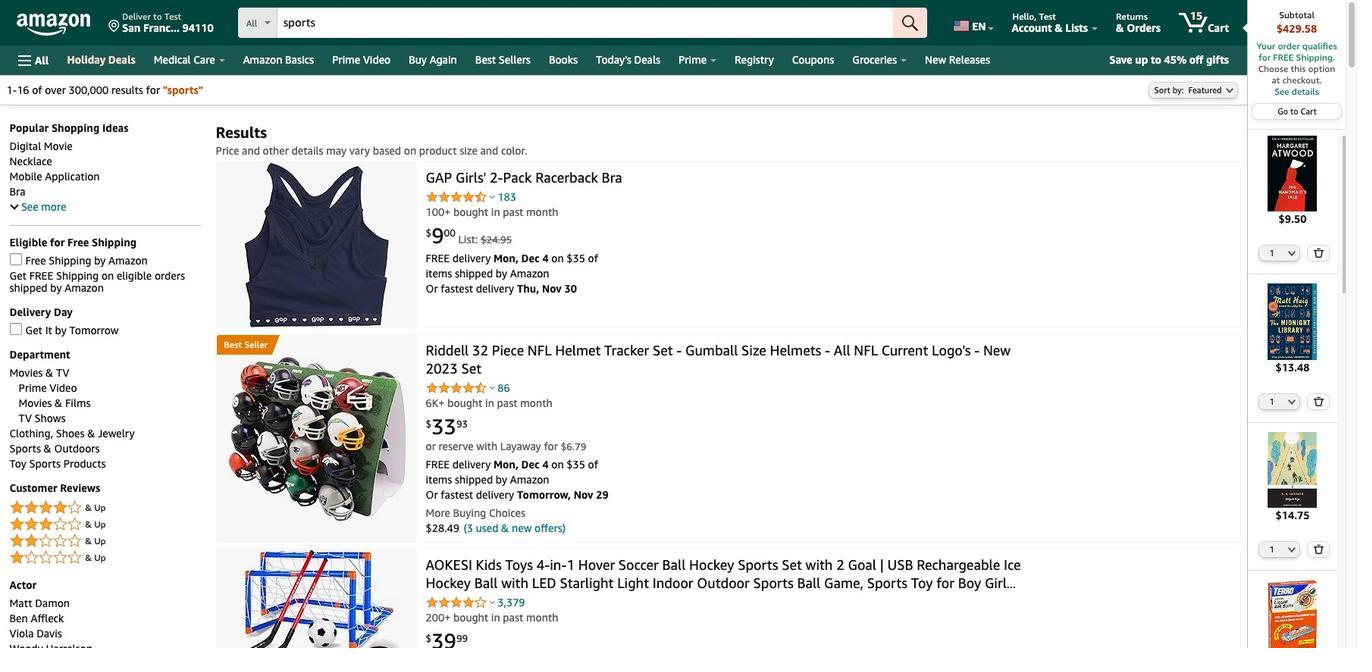 Task type: describe. For each thing, give the bounding box(es) containing it.
delivery up choices
[[476, 489, 515, 502]]

& inside more buying choices $28.49 (3 used & new offers)
[[501, 522, 509, 535]]

medical care link
[[145, 49, 234, 71]]

actor element
[[9, 597, 201, 649]]

& up toy sports products link
[[44, 443, 52, 455]]

100+
[[426, 206, 451, 219]]

0 horizontal spatial ball
[[475, 575, 498, 592]]

month for nfl
[[521, 397, 553, 410]]

3,379
[[498, 597, 525, 609]]

0 horizontal spatial hockey
[[426, 575, 471, 592]]

Search Amazon text field
[[277, 8, 894, 37]]

1 horizontal spatial set
[[653, 342, 673, 359]]

& up for 1 star & up element
[[85, 553, 106, 564]]

amazon up eligible
[[109, 254, 148, 267]]

tv shows link
[[19, 412, 66, 425]]

0 vertical spatial with
[[477, 440, 498, 453]]

"sports"
[[163, 84, 203, 97]]

damon
[[35, 597, 70, 610]]

shipped inside "free shipping by amazon get free shipping on eligible orders shipped by amazon"
[[9, 282, 47, 295]]

1 horizontal spatial ball
[[663, 557, 686, 574]]

dec for nfl
[[522, 459, 540, 471]]

riddell 32 piece nfl helmet tracker set - gumball size helmets - all nfl current logo's - new 2023 set link
[[426, 342, 1011, 377]]

prime for prime
[[679, 53, 707, 66]]

hello,
[[1013, 11, 1037, 22]]

& down department at the bottom left
[[46, 367, 53, 380]]

sort by: featured
[[1155, 85, 1222, 95]]

2023
[[426, 361, 458, 377]]

get it by tomorrow link
[[9, 324, 119, 337]]

popover image for kids
[[490, 601, 495, 605]]

4 stars & up element
[[9, 499, 201, 518]]

$13.48
[[1276, 361, 1310, 374]]

movies & films link
[[19, 397, 91, 410]]

by inside 'get it by tomorrow' link
[[55, 324, 67, 337]]

aokesi
[[426, 557, 473, 574]]

3 stars & up element
[[9, 516, 201, 534]]

tomorrow,
[[517, 489, 571, 502]]

popover image for 32
[[490, 386, 495, 390]]

popular
[[9, 122, 49, 135]]

1 nfl from the left
[[528, 342, 552, 359]]

1 for $13.48
[[1270, 396, 1275, 406]]

shipped for riddell
[[455, 474, 493, 487]]

2 test from the left
[[1040, 11, 1057, 22]]

application
[[45, 170, 100, 183]]

dropdown image for $13.48
[[1289, 399, 1297, 405]]

2
[[837, 557, 845, 574]]

or fastest delivery tomorrow, nov 29 element
[[426, 489, 609, 502]]

ben affleck link
[[9, 613, 64, 625]]

amazon up day
[[65, 282, 104, 295]]

& up outdoors
[[87, 427, 95, 440]]

shopping
[[52, 122, 100, 135]]

deliver to test san franc... 94110‌
[[122, 11, 214, 34]]

2 vertical spatial with
[[502, 575, 529, 592]]

color.
[[501, 144, 528, 157]]

delivery day
[[9, 306, 73, 319]]

1 - from the left
[[677, 342, 682, 359]]

goal
[[848, 557, 877, 574]]

33
[[432, 415, 457, 440]]

0 vertical spatial movies
[[9, 367, 43, 380]]

extender expand image
[[10, 202, 18, 210]]

video inside 'navigation' navigation
[[363, 53, 391, 66]]

best for best sellers
[[475, 53, 496, 66]]

registry link
[[726, 49, 784, 71]]

& down 4 stars & up element
[[85, 519, 92, 531]]

holiday deals
[[67, 53, 136, 66]]

|
[[880, 557, 884, 574]]

1 vertical spatial tv
[[19, 412, 32, 425]]

off
[[1190, 53, 1204, 66]]

toys
[[506, 557, 533, 574]]

sports down clothing,
[[9, 443, 41, 455]]

$35 for racerback
[[567, 252, 586, 265]]

other
[[263, 144, 289, 157]]

matt
[[9, 597, 32, 610]]

customer reviews
[[9, 482, 100, 495]]

(3
[[464, 522, 473, 535]]

logo's
[[932, 342, 971, 359]]

sports up the outdoor
[[738, 557, 779, 574]]

1-
[[6, 84, 17, 97]]

on $35 of items shipped by amazon for 2-
[[426, 252, 598, 280]]

delivery down list:
[[453, 252, 491, 265]]

& up for 2 stars & up element
[[85, 536, 106, 547]]

product
[[419, 144, 457, 157]]

bra for gap girls' 2-pack racerback bra
[[602, 170, 623, 186]]

usb
[[888, 557, 914, 574]]

by down eligible for free shipping
[[94, 254, 106, 267]]

on down $6.79
[[552, 459, 564, 471]]

see inside popular shopping ideas element
[[21, 201, 38, 214]]

shipped for gap
[[455, 267, 493, 280]]

used
[[476, 522, 499, 535]]

for right results
[[146, 84, 160, 97]]

girl
[[985, 575, 1007, 592]]

$ 9 00 list: $24.95
[[426, 223, 512, 248]]

en
[[973, 20, 987, 33]]

2 horizontal spatial with
[[806, 557, 833, 574]]

3 - from the left
[[975, 342, 980, 359]]

all inside button
[[35, 53, 49, 66]]

all inside riddell 32 piece nfl helmet tracker set - gumball size helmets - all nfl current logo's - new 2023 set
[[834, 342, 851, 359]]

free delivery mon, dec 4 on $35 of items shipped by amazon element for piece
[[426, 459, 598, 487]]

2 horizontal spatial ball
[[798, 575, 821, 592]]

soccer
[[619, 557, 659, 574]]

deliver
[[122, 11, 151, 22]]

1 inside the aokesi kids toys 4-in-1 hover soccer ball hockey sports set with 2 goal | usb rechargeable ice hockey ball with led starlight light indoor outdoor sports ball game, sports toy for boy girl gift
[[567, 557, 575, 574]]

1 vertical spatial get
[[25, 324, 42, 337]]

aokesi kids toys 4-in-1 hover soccer ball hockey sports set with 2 goal | usb rechargeable ice hockey ball with led starlight light indoor outdoor sports ball game, sports toy for boy girl gift link
[[426, 557, 1021, 610]]

past for piece
[[497, 397, 518, 410]]

gap girls' 2-pack racerback bra image
[[244, 163, 389, 328]]

0 vertical spatial prime video link
[[323, 49, 400, 71]]

best seller group
[[217, 336, 272, 355]]

1 and from the left
[[242, 144, 260, 157]]

on inside "free shipping by amazon get free shipping on eligible orders shipped by amazon"
[[102, 270, 114, 283]]

new inside riddell 32 piece nfl helmet tracker set - gumball size helmets - all nfl current logo's - new 2023 set
[[984, 342, 1011, 359]]

see more button
[[9, 201, 66, 214]]

thu,
[[517, 283, 540, 295]]

1 & up link from the top
[[9, 499, 201, 518]]

dec for pack
[[522, 252, 540, 265]]

movies & tv link
[[9, 367, 69, 380]]

on up or fastest delivery thu, nov 30 element
[[552, 252, 564, 265]]

dropdown image for $9.50
[[1289, 251, 1297, 257]]

up for 4 stars & up element
[[94, 503, 106, 514]]

delete image for $9.50
[[1314, 248, 1325, 258]]

more
[[426, 507, 451, 520]]

0 horizontal spatial set
[[462, 361, 482, 377]]

4 for racerback
[[543, 252, 549, 265]]

0 vertical spatial hockey
[[690, 557, 735, 574]]

results
[[216, 124, 267, 141]]

releases
[[950, 53, 991, 66]]

medical
[[154, 53, 191, 66]]

sort
[[1155, 85, 1171, 95]]

outdoors
[[54, 443, 100, 455]]

All search field
[[238, 8, 928, 39]]

delivery left thu,
[[476, 283, 515, 295]]

it
[[45, 324, 52, 337]]

seller
[[244, 339, 268, 351]]

subtotal $429.58
[[1277, 9, 1318, 35]]

lists
[[1066, 21, 1089, 34]]

free inside 'your order qualifies for free shipping. choose this option at checkout. see details'
[[1274, 52, 1294, 63]]

mobile application link
[[9, 170, 100, 183]]

riddell 32 piece nfl helmet tracker set - gumball size helmets - all nfl current logo's - new 2023 set
[[426, 342, 1011, 377]]

size
[[742, 342, 767, 359]]

in for kids
[[491, 612, 500, 625]]

4-
[[537, 557, 550, 574]]

dropdown image for $14.75
[[1289, 547, 1297, 553]]

& inside returns & orders
[[1117, 21, 1125, 34]]

by up day
[[50, 282, 62, 295]]

amazon image
[[17, 14, 90, 36]]

1 horizontal spatial to
[[1152, 53, 1162, 66]]

amazon basics link
[[234, 49, 323, 71]]

on inside results price and other details may vary based on product size and color.
[[404, 144, 417, 157]]

cart inside go to cart link
[[1301, 106, 1317, 116]]

2 - from the left
[[825, 342, 831, 359]]

navigation navigation
[[0, 0, 1346, 649]]

& left lists
[[1055, 21, 1063, 34]]

featured
[[1189, 85, 1222, 95]]

00
[[444, 227, 456, 239]]

popular shopping ideas element
[[9, 140, 201, 214]]

1 for $9.50
[[1270, 248, 1275, 258]]

outdoor
[[697, 575, 750, 592]]

save up to 45% off gifts
[[1110, 53, 1230, 66]]

medical care
[[154, 53, 215, 66]]

led
[[532, 575, 557, 592]]

0 vertical spatial free
[[68, 236, 89, 249]]

new releases
[[925, 53, 991, 66]]

go
[[1278, 106, 1289, 116]]

shows
[[35, 412, 66, 425]]

current
[[882, 342, 929, 359]]

or fastest delivery thu, nov 30 element
[[426, 283, 577, 295]]

4 for helmet
[[543, 459, 549, 471]]

free shipping by amazon get free shipping on eligible orders shipped by amazon
[[9, 254, 185, 295]]

& down the reviews
[[85, 503, 92, 514]]

past for toys
[[503, 612, 524, 625]]

digital
[[9, 140, 41, 153]]

& down 3 stars & up element
[[85, 536, 92, 547]]

all inside search box
[[246, 17, 257, 29]]

4 & up link from the top
[[9, 550, 201, 568]]

1 vertical spatial movies
[[19, 397, 52, 410]]

deals for today's deals
[[635, 53, 661, 66]]

aokesi kids toys 4-in-1 hover soccer ball hockey sports set with 2 goal | usb rechargeable ice hockey ball with led starlight light indoor outdoor sports ball game, sports toy for boy girl gift
[[426, 557, 1021, 610]]

this
[[1292, 63, 1307, 74]]

items for gap girls' 2-pack racerback bra
[[426, 267, 452, 280]]

amazon up or fastest delivery tomorrow, nov 29 element
[[510, 474, 550, 487]]

light
[[618, 575, 649, 592]]

$14.75
[[1276, 509, 1310, 522]]

183 link
[[498, 191, 517, 204]]

aokesi kids toys 4-in-1 hover soccer ball hockey sports set with 2 goal | usb rechargeable ice hockey ball with led starli... image
[[234, 550, 400, 649]]

amazon up thu,
[[510, 267, 550, 280]]

new releases link
[[916, 49, 1000, 71]]

buying
[[453, 507, 486, 520]]

2 nfl from the left
[[854, 342, 878, 359]]

the handmaid&#39;s tale image
[[1255, 136, 1331, 212]]

in-
[[550, 557, 567, 574]]

gap girls' 2-pack racerback bra link
[[426, 170, 623, 186]]

delivery down reserve
[[453, 459, 491, 471]]



Task type: vqa. For each thing, say whether or not it's contained in the screenshot.
The Necklace link
yes



Task type: locate. For each thing, give the bounding box(es) containing it.
buy
[[409, 53, 427, 66]]

1 up from the top
[[94, 503, 106, 514]]

items down 9
[[426, 267, 452, 280]]

1 vertical spatial all
[[35, 53, 49, 66]]

$9.50
[[1279, 213, 1307, 226]]

2 4 from the top
[[543, 459, 549, 471]]

100+ bought in past month
[[426, 206, 559, 219]]

$35 down $6.79
[[567, 459, 586, 471]]

1 vertical spatial shipping
[[49, 254, 91, 267]]

2 $ from the top
[[426, 418, 432, 430]]

1 vertical spatial video
[[50, 382, 77, 395]]

checkbox image down delivery
[[9, 324, 22, 336]]

1 & up from the top
[[85, 503, 106, 514]]

on $35 of items shipped by amazon up or fastest delivery tomorrow, nov 29
[[426, 459, 598, 487]]

buy again
[[409, 53, 457, 66]]

& up down 4 stars & up element
[[85, 519, 106, 531]]

2 stars & up element
[[9, 533, 201, 551]]

details
[[1292, 86, 1320, 97], [292, 144, 324, 157]]

subtotal
[[1280, 9, 1315, 20]]

delete image for $14.75
[[1314, 545, 1325, 554]]

groceries link
[[844, 49, 916, 71]]

popover image left '183' link
[[490, 195, 495, 199]]

0 vertical spatial dec
[[522, 252, 540, 265]]

past down '183' link
[[503, 206, 524, 219]]

on right based on the top
[[404, 144, 417, 157]]

& up link down 3 stars & up element
[[9, 550, 201, 568]]

sports down sports & outdoors link
[[29, 458, 61, 471]]

amazon
[[243, 53, 282, 66], [109, 254, 148, 267], [510, 267, 550, 280], [65, 282, 104, 295], [510, 474, 550, 487]]

1 horizontal spatial -
[[825, 342, 831, 359]]

0 horizontal spatial to
[[153, 11, 162, 22]]

see
[[1275, 86, 1290, 97], [21, 201, 38, 214]]

nov left 30
[[542, 283, 562, 295]]

bought
[[454, 206, 489, 219], [448, 397, 483, 410], [454, 612, 489, 625]]

dropdown image
[[1289, 251, 1297, 257], [1289, 399, 1297, 405], [1289, 547, 1297, 553]]

your order qualifies for free shipping. choose this option at checkout. see details
[[1257, 40, 1338, 97]]

dropdown image left delete image
[[1289, 399, 1297, 405]]

riddell 32 piece nfl helmet tracker set - gumball size helmets - all nfl current logo's - new 2023 set image
[[228, 357, 405, 522]]

15
[[1191, 9, 1203, 22]]

mon, for piece
[[494, 459, 519, 471]]

terro t300b liquid ant killer, 12 bait stations image
[[1255, 580, 1331, 649]]

month for pack
[[526, 206, 559, 219]]

nfl right the piece
[[528, 342, 552, 359]]

day
[[54, 306, 73, 319]]

on $35 of items shipped by amazon for piece
[[426, 459, 598, 487]]

183
[[498, 191, 517, 204]]

best seller link
[[217, 336, 417, 355]]

& left orders
[[1117, 21, 1125, 34]]

0 vertical spatial delete image
[[1314, 248, 1325, 258]]

2 horizontal spatial all
[[834, 342, 851, 359]]

eligible for free shipping
[[9, 236, 137, 249]]

0 horizontal spatial prime
[[19, 382, 47, 395]]

1 vertical spatial mon,
[[494, 459, 519, 471]]

qualifies
[[1303, 40, 1338, 52]]

1 horizontal spatial tv
[[56, 367, 69, 380]]

results price and other details may vary based on product size and color.
[[216, 124, 528, 157]]

2 fastest from the top
[[441, 489, 473, 502]]

mon, down or reserve with layaway for
[[494, 459, 519, 471]]

& up link down the reviews
[[9, 499, 201, 518]]

nov for helmet
[[574, 489, 594, 502]]

0 vertical spatial new
[[925, 53, 947, 66]]

cart
[[1208, 21, 1230, 34], [1301, 106, 1317, 116]]

in for 32
[[486, 397, 495, 410]]

in for girls'
[[491, 206, 500, 219]]

dropdown image
[[1226, 88, 1234, 94]]

or up more on the bottom left of page
[[426, 489, 438, 502]]

tv down department at the bottom left
[[56, 367, 69, 380]]

all button
[[11, 46, 56, 75]]

prime inside department movies & tv prime video movies & films tv shows clothing, shoes & jewelry sports & outdoors toy sports products
[[19, 382, 47, 395]]

1 up terro t300b liquid ant killer, 12 bait stations image
[[1270, 545, 1275, 554]]

or reserve with layaway for
[[426, 440, 558, 453]]

2 and from the left
[[481, 144, 499, 157]]

amazon inside 'navigation' navigation
[[243, 53, 282, 66]]

0 vertical spatial past
[[503, 206, 524, 219]]

1 vertical spatial prime video link
[[19, 382, 77, 395]]

month down led
[[526, 612, 559, 625]]

1 up the midnight library: a gma book club pick (a novel) image
[[1270, 248, 1275, 258]]

free inside "free shipping by amazon get free shipping on eligible orders shipped by amazon"
[[29, 270, 53, 283]]

returns & orders
[[1117, 11, 1161, 34]]

0 horizontal spatial -
[[677, 342, 682, 359]]

toy inside department movies & tv prime video movies & films tv shows clothing, shoes & jewelry sports & outdoors toy sports products
[[9, 458, 26, 471]]

1 left delete image
[[1270, 396, 1275, 406]]

1 horizontal spatial and
[[481, 144, 499, 157]]

0 horizontal spatial tv
[[19, 412, 32, 425]]

items for riddell 32 piece nfl helmet tracker set - gumball size helmets - all nfl current logo's - new 2023 set
[[426, 474, 452, 487]]

bought for kids
[[454, 612, 489, 625]]

eligible
[[117, 270, 152, 283]]

amazon left basics
[[243, 53, 282, 66]]

new right logo's
[[984, 342, 1011, 359]]

test left "94110‌"
[[164, 11, 181, 22]]

up for 1 star & up element
[[94, 553, 106, 564]]

by up or fastest delivery tomorrow, nov 29
[[496, 474, 508, 487]]

up for 3 stars & up element
[[94, 519, 106, 531]]

ideas
[[102, 122, 128, 135]]

1 vertical spatial new
[[984, 342, 1011, 359]]

ball
[[663, 557, 686, 574], [475, 575, 498, 592], [798, 575, 821, 592]]

1 vertical spatial best
[[224, 339, 242, 351]]

best inside 'navigation' navigation
[[475, 53, 496, 66]]

toy inside the aokesi kids toys 4-in-1 hover soccer ball hockey sports set with 2 goal | usb rechargeable ice hockey ball with led starlight light indoor outdoor sports ball game, sports toy for boy girl gift
[[912, 575, 933, 592]]

& up link
[[9, 499, 201, 518], [9, 516, 201, 534], [9, 533, 201, 551], [9, 550, 201, 568]]

1 star & up element
[[9, 550, 201, 568]]

1 free delivery mon, dec 4 from the top
[[426, 252, 552, 265]]

hockey down aokesi
[[426, 575, 471, 592]]

of for riddell
[[588, 459, 598, 471]]

orders
[[155, 270, 185, 283]]

& up shows
[[55, 397, 62, 410]]

movies up tv shows link
[[19, 397, 52, 410]]

1 vertical spatial popover image
[[490, 386, 495, 390]]

free inside "free shipping by amazon get free shipping on eligible orders shipped by amazon"
[[25, 254, 46, 267]]

nov left 29
[[574, 489, 594, 502]]

1 delete image from the top
[[1314, 248, 1325, 258]]

tv
[[56, 367, 69, 380], [19, 412, 32, 425]]

starlight
[[560, 575, 614, 592]]

free up "free shipping by amazon get free shipping on eligible orders shipped by amazon"
[[68, 236, 89, 249]]

0 vertical spatial tv
[[56, 367, 69, 380]]

0 vertical spatial fastest
[[441, 283, 473, 295]]

best inside group
[[224, 339, 242, 351]]

0 horizontal spatial details
[[292, 144, 324, 157]]

3 dropdown image from the top
[[1289, 547, 1297, 553]]

2 or from the top
[[426, 489, 438, 502]]

1 for $14.75
[[1270, 545, 1275, 554]]

gap
[[426, 170, 452, 186]]

None submit
[[894, 8, 928, 38], [1309, 246, 1330, 261], [1309, 394, 1330, 409], [1309, 542, 1330, 557], [894, 8, 928, 38], [1309, 246, 1330, 261], [1309, 394, 1330, 409], [1309, 542, 1330, 557]]

1 vertical spatial 4
[[543, 459, 549, 471]]

2 delete image from the top
[[1314, 545, 1325, 554]]

0 horizontal spatial test
[[164, 11, 181, 22]]

and right size
[[481, 144, 499, 157]]

1 horizontal spatial video
[[363, 53, 391, 66]]

dec down layaway
[[522, 459, 540, 471]]

1 horizontal spatial test
[[1040, 11, 1057, 22]]

to right "up"
[[1152, 53, 1162, 66]]

results
[[111, 84, 143, 97]]

1 horizontal spatial deals
[[635, 53, 661, 66]]

the midnight library: a gma book club pick (a novel) image
[[1255, 284, 1331, 360]]

0 vertical spatial nov
[[542, 283, 562, 295]]

gift
[[426, 594, 449, 610]]

1 $ from the top
[[426, 227, 432, 239]]

get left it
[[25, 324, 42, 337]]

prime left registry
[[679, 53, 707, 66]]

buy again link
[[400, 49, 466, 71]]

0 horizontal spatial prime video link
[[19, 382, 77, 395]]

nfl left current
[[854, 342, 878, 359]]

products
[[63, 458, 106, 471]]

all right helmets
[[834, 342, 851, 359]]

malgudi days (penguin classics) image
[[1255, 432, 1331, 508]]

1 horizontal spatial see
[[1275, 86, 1290, 97]]

2 vertical spatial past
[[503, 612, 524, 625]]

bought for girls'
[[454, 206, 489, 219]]

matt damon link
[[9, 597, 70, 610]]

san
[[122, 21, 141, 34]]

0 vertical spatial to
[[153, 11, 162, 22]]

$24.95
[[481, 234, 512, 246]]

free delivery mon, dec 4 on $35 of items shipped by amazon element
[[426, 252, 598, 280], [426, 459, 598, 487]]

sports down | at the right
[[868, 575, 908, 592]]

6k+ bought in past month
[[426, 397, 553, 410]]

month for 4-
[[526, 612, 559, 625]]

1 vertical spatial details
[[292, 144, 324, 157]]

helmets
[[770, 342, 822, 359]]

3 up from the top
[[94, 536, 106, 547]]

free delivery mon, dec 4 on $35 of items shipped by amazon element for 2-
[[426, 252, 598, 280]]

returns
[[1117, 11, 1148, 22]]

prime right basics
[[332, 53, 361, 66]]

2 popover image from the top
[[490, 386, 495, 390]]

mon, for 2-
[[494, 252, 519, 265]]

$ inside the $ 9 00 list: $24.95
[[426, 227, 432, 239]]

free delivery mon, dec 4 for girls'
[[426, 252, 552, 265]]

$ inside $ 33 93
[[426, 418, 432, 430]]

details inside 'your order qualifies for free shipping. choose this option at checkout. see details'
[[1292, 86, 1320, 97]]

bra link
[[9, 185, 26, 198]]

bra for digital movie necklace mobile application bra
[[9, 185, 26, 198]]

0 vertical spatial $35
[[567, 252, 586, 265]]

nov for racerback
[[542, 283, 562, 295]]

sports right the outdoor
[[754, 575, 794, 592]]

up down 3 stars & up element
[[94, 536, 106, 547]]

$28.49
[[426, 522, 460, 535]]

on left eligible
[[102, 270, 114, 283]]

prime for prime video
[[332, 53, 361, 66]]

1 checkbox image from the top
[[9, 254, 22, 266]]

customer reviews element
[[9, 499, 201, 568]]

account
[[1012, 21, 1053, 34]]

kids
[[476, 557, 502, 574]]

1 vertical spatial or
[[426, 489, 438, 502]]

racerback
[[536, 170, 598, 186]]

account & lists
[[1012, 21, 1089, 34]]

ben
[[9, 613, 28, 625]]

0 vertical spatial popover image
[[490, 195, 495, 199]]

bought up the 93
[[448, 397, 483, 410]]

1 deals from the left
[[108, 53, 136, 66]]

1 horizontal spatial bra
[[602, 170, 623, 186]]

4 & up from the top
[[85, 553, 106, 564]]

0 vertical spatial in
[[491, 206, 500, 219]]

0 horizontal spatial see
[[21, 201, 38, 214]]

$ for 33
[[426, 418, 432, 430]]

2 deals from the left
[[635, 53, 661, 66]]

with right reserve
[[477, 440, 498, 453]]

2 free delivery mon, dec 4 from the top
[[426, 459, 552, 471]]

0 vertical spatial shipped
[[455, 267, 493, 280]]

ball up indoor on the bottom of the page
[[663, 557, 686, 574]]

1 vertical spatial shipped
[[9, 282, 47, 295]]

in up or reserve with layaway for
[[486, 397, 495, 410]]

details left the may
[[292, 144, 324, 157]]

2 on $35 of items shipped by amazon from the top
[[426, 459, 598, 487]]

& up down 2 stars & up element
[[85, 553, 106, 564]]

2 vertical spatial dropdown image
[[1289, 547, 1297, 553]]

franc...
[[143, 21, 180, 34]]

1 horizontal spatial nfl
[[854, 342, 878, 359]]

layaway
[[501, 440, 541, 453]]

to for deliver to test san franc... 94110‌
[[153, 11, 162, 22]]

1 horizontal spatial toy
[[912, 575, 933, 592]]

2 vertical spatial set
[[782, 557, 802, 574]]

cart down see details link
[[1301, 106, 1317, 116]]

free delivery mon, dec 4 down $24.95
[[426, 252, 552, 265]]

1 vertical spatial cart
[[1301, 106, 1317, 116]]

bought for 32
[[448, 397, 483, 410]]

1 vertical spatial $35
[[567, 459, 586, 471]]

1 vertical spatial nov
[[574, 489, 594, 502]]

helmet
[[556, 342, 601, 359]]

$
[[426, 227, 432, 239], [426, 418, 432, 430], [426, 632, 432, 645]]

29
[[596, 489, 609, 502]]

0 vertical spatial get
[[9, 270, 27, 283]]

or down 9
[[426, 283, 438, 295]]

2 horizontal spatial to
[[1291, 106, 1299, 116]]

indoor
[[653, 575, 694, 592]]

1 horizontal spatial new
[[984, 342, 1011, 359]]

1 test from the left
[[164, 11, 181, 22]]

0 vertical spatial toy
[[9, 458, 26, 471]]

in
[[491, 206, 500, 219], [486, 397, 495, 410], [491, 612, 500, 625]]

for right eligible at the top left of the page
[[50, 236, 65, 249]]

best for best seller
[[224, 339, 242, 351]]

1 fastest from the top
[[441, 283, 473, 295]]

2 checkbox image from the top
[[9, 324, 22, 336]]

gap girls' 2-pack racerback bra
[[426, 170, 623, 186]]

bra right racerback
[[602, 170, 623, 186]]

4 up tomorrow,
[[543, 459, 549, 471]]

0 horizontal spatial cart
[[1208, 21, 1230, 34]]

free down eligible at the top left of the page
[[25, 254, 46, 267]]

$ for 9
[[426, 227, 432, 239]]

2 dropdown image from the top
[[1289, 399, 1297, 405]]

1 vertical spatial fastest
[[441, 489, 473, 502]]

2 horizontal spatial set
[[782, 557, 802, 574]]

&
[[1055, 21, 1063, 34], [1117, 21, 1125, 34], [46, 367, 53, 380], [55, 397, 62, 410], [87, 427, 95, 440], [44, 443, 52, 455], [85, 503, 92, 514], [85, 519, 92, 531], [501, 522, 509, 535], [85, 536, 92, 547], [85, 553, 92, 564]]

fastest for gap girls' 2-pack racerback bra
[[441, 283, 473, 295]]

toy up customer
[[9, 458, 26, 471]]

1 horizontal spatial hockey
[[690, 557, 735, 574]]

$35
[[567, 252, 586, 265], [567, 459, 586, 471]]

2 vertical spatial popover image
[[490, 601, 495, 605]]

see details link
[[1256, 86, 1339, 97]]

department element
[[9, 367, 201, 471]]

set right tracker on the left
[[653, 342, 673, 359]]

0 vertical spatial details
[[1292, 86, 1320, 97]]

mobile
[[9, 170, 42, 183]]

3 popover image from the top
[[490, 601, 495, 605]]

& up down 3 stars & up element
[[85, 536, 106, 547]]

see inside 'your order qualifies for free shipping. choose this option at checkout. see details'
[[1275, 86, 1290, 97]]

0 vertical spatial video
[[363, 53, 391, 66]]

0 horizontal spatial with
[[477, 440, 498, 453]]

up for 2 stars & up element
[[94, 536, 106, 547]]

for inside 'your order qualifies for free shipping. choose this option at checkout. see details'
[[1259, 52, 1272, 63]]

by up or fastest delivery thu, nov 30
[[496, 267, 508, 280]]

2 up from the top
[[94, 519, 106, 531]]

delete image
[[1314, 248, 1325, 258], [1314, 545, 1325, 554]]

2 & up from the top
[[85, 519, 106, 531]]

set down 32
[[462, 361, 482, 377]]

2 vertical spatial in
[[491, 612, 500, 625]]

over
[[45, 84, 66, 97]]

new inside 'navigation' navigation
[[925, 53, 947, 66]]

0 vertical spatial mon,
[[494, 252, 519, 265]]

1 popover image from the top
[[490, 195, 495, 199]]

1 vertical spatial in
[[486, 397, 495, 410]]

video inside department movies & tv prime video movies & films tv shows clothing, shoes & jewelry sports & outdoors toy sports products
[[50, 382, 77, 395]]

free delivery mon, dec 4 on $35 of items shipped by amazon element up or fastest delivery tomorrow, nov 29
[[426, 459, 598, 487]]

0 horizontal spatial bra
[[9, 185, 26, 198]]

2 vertical spatial $
[[426, 632, 432, 645]]

-
[[677, 342, 682, 359], [825, 342, 831, 359], [975, 342, 980, 359]]

with
[[477, 440, 498, 453], [806, 557, 833, 574], [502, 575, 529, 592]]

for left the order
[[1259, 52, 1272, 63]]

99
[[457, 632, 468, 645]]

or for riddell 32 piece nfl helmet tracker set - gumball size helmets - all nfl current logo's - new 2023 set
[[426, 489, 438, 502]]

bra inside digital movie necklace mobile application bra
[[9, 185, 26, 198]]

mon, down $24.95
[[494, 252, 519, 265]]

1 horizontal spatial all
[[246, 17, 257, 29]]

hockey up the outdoor
[[690, 557, 735, 574]]

checkbox image
[[9, 254, 22, 266], [9, 324, 22, 336]]

set left 2
[[782, 557, 802, 574]]

0 vertical spatial set
[[653, 342, 673, 359]]

0 horizontal spatial best
[[224, 339, 242, 351]]

books link
[[540, 49, 587, 71]]

& up up 3 stars & up element
[[85, 503, 106, 514]]

reserve
[[439, 440, 474, 453]]

& up for 3 stars & up element
[[85, 519, 106, 531]]

& down 2 stars & up element
[[85, 553, 92, 564]]

$6.79
[[561, 441, 587, 453]]

$35 for helmet
[[567, 459, 586, 471]]

for inside the aokesi kids toys 4-in-1 hover soccer ball hockey sports set with 2 goal | usb rechargeable ice hockey ball with led starlight light indoor outdoor sports ball game, sports toy for boy girl gift
[[937, 575, 955, 592]]

1 dec from the top
[[522, 252, 540, 265]]

& up for 4 stars & up element
[[85, 503, 106, 514]]

sellers
[[499, 53, 531, 66]]

dec up thu,
[[522, 252, 540, 265]]

1 vertical spatial on $35 of items shipped by amazon
[[426, 459, 598, 487]]

2 vertical spatial shipping
[[56, 270, 99, 283]]

best left the 'seller'
[[224, 339, 242, 351]]

0 vertical spatial cart
[[1208, 21, 1230, 34]]

1 mon, from the top
[[494, 252, 519, 265]]

set inside the aokesi kids toys 4-in-1 hover soccer ball hockey sports set with 2 goal | usb rechargeable ice hockey ball with led starlight light indoor outdoor sports ball game, sports toy for boy girl gift
[[782, 557, 802, 574]]

1 vertical spatial to
[[1152, 53, 1162, 66]]

2 vertical spatial to
[[1291, 106, 1299, 116]]

prime video link left buy at the top
[[323, 49, 400, 71]]

3 & up from the top
[[85, 536, 106, 547]]

deals for holiday deals
[[108, 53, 136, 66]]

past for 2-
[[503, 206, 524, 219]]

with down toys
[[502, 575, 529, 592]]

hover
[[579, 557, 615, 574]]

all up over
[[35, 53, 49, 66]]

test inside deliver to test san franc... 94110‌
[[164, 11, 181, 22]]

checkbox image inside 'get it by tomorrow' link
[[9, 324, 22, 336]]

go to cart link
[[1253, 104, 1342, 119]]

popover image
[[490, 195, 495, 199], [490, 386, 495, 390], [490, 601, 495, 605]]

1 vertical spatial toy
[[912, 575, 933, 592]]

2 & up link from the top
[[9, 516, 201, 534]]

checkbox image for free shipping by amazon
[[9, 254, 22, 266]]

reviews
[[60, 482, 100, 495]]

- left "gumball"
[[677, 342, 682, 359]]

1 free delivery mon, dec 4 on $35 of items shipped by amazon element from the top
[[426, 252, 598, 280]]

delete image
[[1314, 396, 1325, 406]]

fastest for riddell 32 piece nfl helmet tracker set - gumball size helmets - all nfl current logo's - new 2023 set
[[441, 489, 473, 502]]

amazon basics
[[243, 53, 314, 66]]

checkbox image for get it by tomorrow
[[9, 324, 22, 336]]

on
[[404, 144, 417, 157], [552, 252, 564, 265], [102, 270, 114, 283], [552, 459, 564, 471]]

0 vertical spatial of
[[32, 84, 42, 97]]

0 vertical spatial or
[[426, 283, 438, 295]]

86
[[498, 382, 510, 395]]

get inside "free shipping by amazon get free shipping on eligible orders shipped by amazon"
[[9, 270, 27, 283]]

popover image up 200+ bought in past month
[[490, 601, 495, 605]]

sports & outdoors link
[[9, 443, 100, 455]]

past down 86
[[497, 397, 518, 410]]

1 horizontal spatial cart
[[1301, 106, 1317, 116]]

30
[[565, 283, 577, 295]]

details inside results price and other details may vary based on product size and color.
[[292, 144, 324, 157]]

0 horizontal spatial nfl
[[528, 342, 552, 359]]

1 on $35 of items shipped by amazon from the top
[[426, 252, 598, 280]]

4 up from the top
[[94, 553, 106, 564]]

care
[[194, 53, 215, 66]]

1 vertical spatial free delivery mon, dec 4 on $35 of items shipped by amazon element
[[426, 459, 598, 487]]

to right go
[[1291, 106, 1299, 116]]

4 up or fastest delivery thu, nov 30 element
[[543, 252, 549, 265]]

& up link up 1 star & up element
[[9, 516, 201, 534]]

0 vertical spatial checkbox image
[[9, 254, 22, 266]]

0 horizontal spatial new
[[925, 53, 947, 66]]

to inside deliver to test san franc... 94110‌
[[153, 11, 162, 22]]

popover image for girls'
[[490, 195, 495, 199]]

& up link down 4 stars & up element
[[9, 533, 201, 551]]

2 mon, from the top
[[494, 459, 519, 471]]

registry
[[735, 53, 774, 66]]

and down results on the top left of page
[[242, 144, 260, 157]]

2 vertical spatial shipped
[[455, 474, 493, 487]]

of for gap
[[588, 252, 598, 265]]

1 items from the top
[[426, 267, 452, 280]]

2 dec from the top
[[522, 459, 540, 471]]

up down 4 stars & up element
[[94, 519, 106, 531]]

2 items from the top
[[426, 474, 452, 487]]

delete image up terro t300b liquid ant killer, 12 bait stations image
[[1314, 545, 1325, 554]]

1 or from the top
[[426, 283, 438, 295]]

or for gap girls' 2-pack racerback bra
[[426, 283, 438, 295]]

deals inside "today's deals" link
[[635, 53, 661, 66]]

$35 up 30
[[567, 252, 586, 265]]

2 free delivery mon, dec 4 on $35 of items shipped by amazon element from the top
[[426, 459, 598, 487]]

free delivery mon, dec 4 on $35 of items shipped by amazon element up or fastest delivery thu, nov 30 element
[[426, 252, 598, 280]]

2 horizontal spatial -
[[975, 342, 980, 359]]

basics
[[285, 53, 314, 66]]

1 4 from the top
[[543, 252, 549, 265]]

affleck
[[31, 613, 64, 625]]

1 horizontal spatial details
[[1292, 86, 1320, 97]]

tomorrow
[[69, 324, 119, 337]]

1 dropdown image from the top
[[1289, 251, 1297, 257]]

0 vertical spatial all
[[246, 17, 257, 29]]

bought up the $ 9 00 list: $24.95
[[454, 206, 489, 219]]

deals inside the holiday deals link
[[108, 53, 136, 66]]

2 $35 from the top
[[567, 459, 586, 471]]

size
[[460, 144, 478, 157]]

to for go to cart
[[1291, 106, 1299, 116]]

free delivery mon, dec 4 for 32
[[426, 459, 552, 471]]

0 vertical spatial shipping
[[92, 236, 137, 249]]

1 $35 from the top
[[567, 252, 586, 265]]

fastest down list:
[[441, 283, 473, 295]]

0 horizontal spatial and
[[242, 144, 260, 157]]

popover image left 86
[[490, 386, 495, 390]]

bra up 'extender expand' image
[[9, 185, 26, 198]]

ball left game,
[[798, 575, 821, 592]]

new left releases
[[925, 53, 947, 66]]

delivery
[[9, 306, 51, 319]]

for left $6.79
[[544, 440, 558, 453]]

3 $ from the top
[[426, 632, 432, 645]]

3 & up link from the top
[[9, 533, 201, 551]]

0 vertical spatial see
[[1275, 86, 1290, 97]]

at
[[1273, 74, 1281, 86]]



